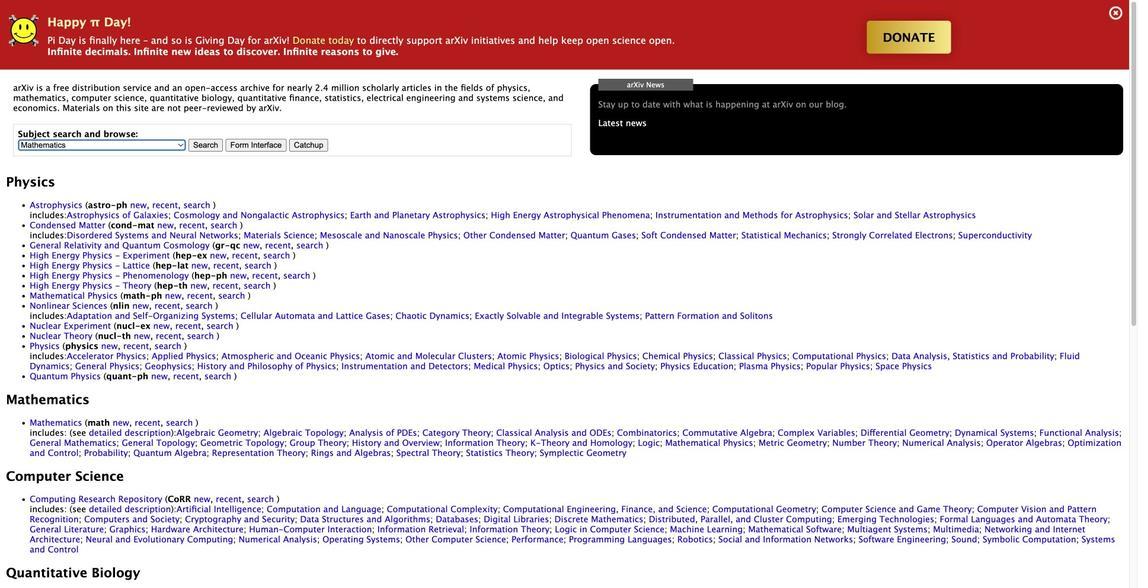 Task type: describe. For each thing, give the bounding box(es) containing it.
arxiv smileybones icon image
[[9, 15, 39, 46]]



Task type: locate. For each thing, give the bounding box(es) containing it.
None submit
[[226, 139, 287, 152], [289, 139, 328, 152], [226, 139, 287, 152], [289, 139, 328, 152]]

None search field
[[13, 124, 572, 157]]

close this message image
[[1109, 6, 1123, 20]]

None button
[[188, 139, 223, 152]]



Task type: vqa. For each thing, say whether or not it's contained in the screenshot.
Cornell University image
no



